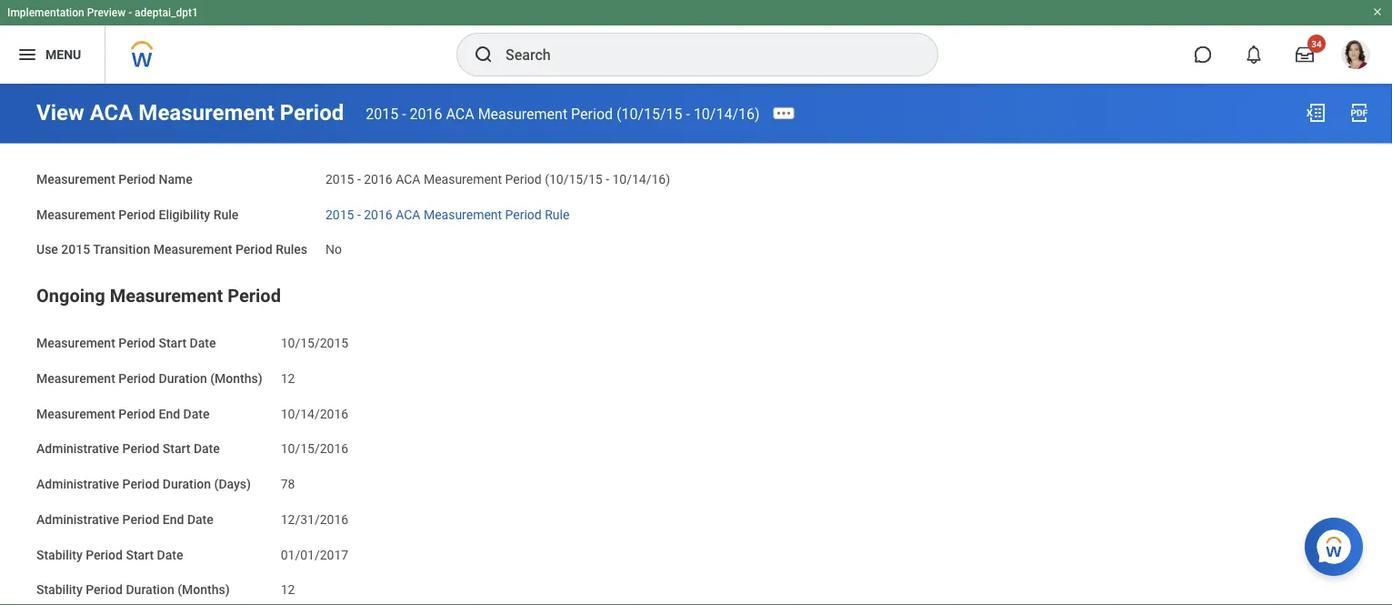 Task type: locate. For each thing, give the bounding box(es) containing it.
measurement inside measurement period name element
[[424, 171, 502, 187]]

10/14/16) inside measurement period name element
[[613, 171, 671, 187]]

0 vertical spatial 10/14/16)
[[694, 105, 760, 122]]

start up 'administrative period duration (days)'
[[163, 441, 191, 456]]

1 vertical spatial duration
[[163, 477, 211, 492]]

administrative
[[36, 441, 119, 456], [36, 477, 119, 492], [36, 512, 119, 527]]

3 administrative from the top
[[36, 512, 119, 527]]

2 vertical spatial start
[[126, 547, 154, 562]]

inbox large image
[[1296, 45, 1315, 64]]

1 stability from the top
[[36, 547, 83, 562]]

end
[[159, 406, 180, 421], [163, 512, 184, 527]]

profile logan mcneil image
[[1342, 40, 1371, 73]]

measurement period start date
[[36, 336, 216, 351]]

notifications large image
[[1245, 45, 1264, 64]]

34 button
[[1286, 35, 1326, 75]]

duration down stability period start date on the left bottom of page
[[126, 582, 174, 597]]

0 vertical spatial (10/15/15
[[617, 105, 683, 122]]

01/01/2017
[[281, 547, 349, 562]]

2 vertical spatial 2016
[[364, 207, 393, 222]]

2015 - 2016 aca measurement period (10/15/15 - 10/14/16) up measurement period name element
[[366, 105, 760, 122]]

duration down measurement period start date on the left bottom of the page
[[159, 371, 207, 386]]

date up measurement period duration (months)
[[190, 336, 216, 351]]

1 vertical spatial administrative
[[36, 477, 119, 492]]

1 administrative from the top
[[36, 441, 119, 456]]

stability down administrative period end date
[[36, 547, 83, 562]]

0 vertical spatial 12
[[281, 371, 295, 386]]

use
[[36, 242, 58, 257]]

stability down stability period start date on the left bottom of page
[[36, 582, 83, 597]]

2015 - 2016 aca measurement period (10/15/15 - 10/14/16) up 2015 - 2016 aca measurement period rule link
[[326, 171, 671, 187]]

(months)
[[210, 371, 263, 386], [178, 582, 230, 597]]

stability for stability period duration (months)
[[36, 582, 83, 597]]

administrative down measurement period end date
[[36, 441, 119, 456]]

date
[[190, 336, 216, 351], [183, 406, 210, 421], [194, 441, 220, 456], [187, 512, 214, 527], [157, 547, 183, 562]]

measurement up 2015 - 2016 aca measurement period rule link
[[424, 171, 502, 187]]

start up stability period duration (months)
[[126, 547, 154, 562]]

12 up measurement period end date element
[[281, 371, 295, 386]]

stability
[[36, 547, 83, 562], [36, 582, 83, 597]]

1 vertical spatial 10/14/16)
[[613, 171, 671, 187]]

date up stability period duration (months)
[[157, 547, 183, 562]]

0 vertical spatial administrative
[[36, 441, 119, 456]]

0 vertical spatial stability
[[36, 547, 83, 562]]

start up measurement period duration (months)
[[159, 336, 187, 351]]

(10/15/15 inside measurement period name element
[[545, 171, 603, 187]]

start
[[159, 336, 187, 351], [163, 441, 191, 456], [126, 547, 154, 562]]

2 vertical spatial administrative
[[36, 512, 119, 527]]

view aca measurement period
[[36, 100, 344, 126]]

aca inside measurement period name element
[[396, 171, 421, 187]]

1 vertical spatial 2016
[[364, 171, 393, 187]]

administrative period end date element
[[281, 501, 349, 528]]

0 vertical spatial start
[[159, 336, 187, 351]]

12
[[281, 371, 295, 386], [281, 582, 295, 597]]

10/14/16)
[[694, 105, 760, 122], [613, 171, 671, 187]]

date up (days)
[[194, 441, 220, 456]]

date for administrative period start date
[[194, 441, 220, 456]]

2 12 from the top
[[281, 582, 295, 597]]

end down 'administrative period duration (days)'
[[163, 512, 184, 527]]

2015 for 2015 - 2016 aca measurement period rule link
[[326, 207, 354, 222]]

(10/15/15 down search workday search field
[[617, 105, 683, 122]]

1 horizontal spatial 10/14/16)
[[694, 105, 760, 122]]

1 vertical spatial stability
[[36, 582, 83, 597]]

measurement up measurement period name element
[[478, 105, 568, 122]]

period
[[280, 100, 344, 126], [571, 105, 613, 122], [119, 171, 156, 187], [505, 171, 542, 187], [119, 207, 156, 222], [505, 207, 542, 222], [236, 242, 273, 257], [228, 285, 281, 306], [119, 336, 156, 351], [119, 371, 156, 386], [119, 406, 156, 421], [122, 441, 160, 456], [122, 477, 160, 492], [122, 512, 160, 527], [86, 547, 123, 562], [86, 582, 123, 597]]

no
[[326, 242, 342, 257]]

aca
[[90, 100, 133, 126], [446, 105, 475, 122], [396, 171, 421, 187], [396, 207, 421, 222]]

(days)
[[214, 477, 251, 492]]

measurement up use
[[36, 207, 115, 222]]

rules
[[276, 242, 307, 257]]

2016 for view aca measurement period
[[410, 105, 443, 122]]

1 vertical spatial 12
[[281, 582, 295, 597]]

10/15/2015
[[281, 336, 349, 351]]

(months) left stability period duration (months) element
[[178, 582, 230, 597]]

measurement period duration (months)
[[36, 371, 263, 386]]

start for measurement period start date
[[159, 336, 187, 351]]

2015 inside measurement period name element
[[326, 171, 354, 187]]

implementation
[[7, 6, 84, 19]]

search image
[[473, 44, 495, 66]]

administrative up stability period start date on the left bottom of page
[[36, 512, 119, 527]]

1 horizontal spatial rule
[[545, 207, 570, 222]]

0 vertical spatial duration
[[159, 371, 207, 386]]

measurement up name
[[139, 100, 275, 126]]

1 12 from the top
[[281, 371, 295, 386]]

(months) left 'measurement period duration (months)' "element"
[[210, 371, 263, 386]]

date down measurement period duration (months)
[[183, 406, 210, 421]]

view printable version (pdf) image
[[1349, 102, 1371, 124]]

aca for the 2015 - 2016 aca measurement period (10/15/15 - 10/14/16) link
[[446, 105, 475, 122]]

0 vertical spatial (months)
[[210, 371, 263, 386]]

(months) for stability period duration (months)
[[178, 582, 230, 597]]

(10/15/15
[[617, 105, 683, 122], [545, 171, 603, 187]]

1 vertical spatial (months)
[[178, 582, 230, 597]]

use 2015 transition measurement period rules
[[36, 242, 307, 257]]

1 vertical spatial 2015 - 2016 aca measurement period (10/15/15 - 10/14/16)
[[326, 171, 671, 187]]

2 vertical spatial duration
[[126, 582, 174, 597]]

export to excel image
[[1306, 102, 1327, 124]]

stability for stability period start date
[[36, 547, 83, 562]]

measurement
[[139, 100, 275, 126], [478, 105, 568, 122], [36, 171, 115, 187], [424, 171, 502, 187], [36, 207, 115, 222], [424, 207, 502, 222], [153, 242, 232, 257], [110, 285, 223, 306], [36, 336, 115, 351], [36, 371, 115, 386], [36, 406, 115, 421]]

measurement period end date
[[36, 406, 210, 421]]

rule down measurement period name element
[[545, 207, 570, 222]]

-
[[128, 6, 132, 19], [402, 105, 406, 122], [686, 105, 690, 122], [357, 171, 361, 187], [606, 171, 610, 187], [357, 207, 361, 222]]

end for measurement period end date
[[159, 406, 180, 421]]

justify image
[[16, 44, 38, 66]]

1 vertical spatial end
[[163, 512, 184, 527]]

0 vertical spatial 2015 - 2016 aca measurement period (10/15/15 - 10/14/16)
[[366, 105, 760, 122]]

administrative period duration (days)
[[36, 477, 251, 492]]

end for administrative period end date
[[163, 512, 184, 527]]

0 horizontal spatial 10/14/16)
[[613, 171, 671, 187]]

rule right eligibility
[[213, 207, 239, 222]]

12 for stability period duration (months)
[[281, 582, 295, 597]]

duration
[[159, 371, 207, 386], [163, 477, 211, 492], [126, 582, 174, 597]]

preview
[[87, 6, 126, 19]]

2016
[[410, 105, 443, 122], [364, 171, 393, 187], [364, 207, 393, 222]]

date down 'administrative period duration (days)'
[[187, 512, 214, 527]]

duration for administrative
[[163, 477, 211, 492]]

1 rule from the left
[[213, 207, 239, 222]]

ongoing
[[36, 285, 105, 306]]

rule
[[213, 207, 239, 222], [545, 207, 570, 222]]

administrative for administrative period end date
[[36, 512, 119, 527]]

12 down 01/01/2017
[[281, 582, 295, 597]]

2 stability from the top
[[36, 582, 83, 597]]

view
[[36, 100, 84, 126]]

stability period start date
[[36, 547, 183, 562]]

measurement down the "use 2015 transition measurement period rules"
[[110, 285, 223, 306]]

end down measurement period duration (months)
[[159, 406, 180, 421]]

0 vertical spatial end
[[159, 406, 180, 421]]

2015 - 2016 aca measurement period (10/15/15 - 10/14/16) for measurement period name element
[[326, 171, 671, 187]]

1 vertical spatial start
[[163, 441, 191, 456]]

0 vertical spatial 2016
[[410, 105, 443, 122]]

2015
[[366, 105, 399, 122], [326, 171, 354, 187], [326, 207, 354, 222], [61, 242, 90, 257]]

1 vertical spatial (10/15/15
[[545, 171, 603, 187]]

administrative period end date
[[36, 512, 214, 527]]

2015 - 2016 aca measurement period (10/15/15 - 10/14/16) for the 2015 - 2016 aca measurement period (10/15/15 - 10/14/16) link
[[366, 105, 760, 122]]

0 horizontal spatial rule
[[213, 207, 239, 222]]

10/14/16) for measurement period name element
[[613, 171, 671, 187]]

date for measurement period start date
[[190, 336, 216, 351]]

measurement period eligibility rule
[[36, 207, 239, 222]]

adeptai_dpt1
[[135, 6, 198, 19]]

0 horizontal spatial (10/15/15
[[545, 171, 603, 187]]

administrative up administrative period end date
[[36, 477, 119, 492]]

measurement down measurement period name element
[[424, 207, 502, 222]]

2015 - 2016 aca measurement period (10/15/15 - 10/14/16)
[[366, 105, 760, 122], [326, 171, 671, 187]]

1 horizontal spatial (10/15/15
[[617, 105, 683, 122]]

2 administrative from the top
[[36, 477, 119, 492]]

measurement up measurement period end date
[[36, 371, 115, 386]]

12 for measurement period duration (months)
[[281, 371, 295, 386]]

(10/15/15 down the 2015 - 2016 aca measurement period (10/15/15 - 10/14/16) link
[[545, 171, 603, 187]]

duration left (days)
[[163, 477, 211, 492]]

stability period duration (months)
[[36, 582, 230, 597]]

2015 for measurement period name element
[[326, 171, 354, 187]]

date for measurement period end date
[[183, 406, 210, 421]]

34
[[1312, 38, 1323, 49]]

measurement up administrative period start date
[[36, 406, 115, 421]]

stability period duration (months) element
[[281, 571, 295, 598]]

10/14/16) for the 2015 - 2016 aca measurement period (10/15/15 - 10/14/16) link
[[694, 105, 760, 122]]



Task type: describe. For each thing, give the bounding box(es) containing it.
- inside 2015 - 2016 aca measurement period rule link
[[357, 207, 361, 222]]

transition
[[93, 242, 150, 257]]

10/14/2016
[[281, 406, 349, 421]]

12/31/2016
[[281, 512, 349, 527]]

ongoing measurement period
[[36, 285, 281, 306]]

measurement inside 2015 - 2016 aca measurement period rule link
[[424, 207, 502, 222]]

date for administrative period end date
[[187, 512, 214, 527]]

menu button
[[0, 25, 105, 84]]

measurement period end date element
[[281, 395, 349, 422]]

administrative for administrative period duration (days)
[[36, 477, 119, 492]]

eligibility
[[159, 207, 210, 222]]

administrative period start date element
[[281, 430, 349, 457]]

measurement down eligibility
[[153, 242, 232, 257]]

measurement period duration (months) element
[[281, 360, 295, 387]]

administrative for administrative period start date
[[36, 441, 119, 456]]

date for stability period start date
[[157, 547, 183, 562]]

duration for stability
[[126, 582, 174, 597]]

measurement period start date element
[[281, 325, 349, 352]]

2016 for measurement period eligibility rule
[[364, 207, 393, 222]]

measurement period name element
[[326, 161, 671, 188]]

Search Workday  search field
[[506, 35, 901, 75]]

- inside menu banner
[[128, 6, 132, 19]]

(10/15/15 for measurement period name element
[[545, 171, 603, 187]]

2015 - 2016 aca measurement period rule
[[326, 207, 570, 222]]

administrative period start date
[[36, 441, 220, 456]]

measurement period name
[[36, 171, 193, 187]]

(10/15/15 for the 2015 - 2016 aca measurement period (10/15/15 - 10/14/16) link
[[617, 105, 683, 122]]

78
[[281, 477, 295, 492]]

ongoing measurement period button
[[36, 285, 281, 306]]

ongoing measurement period group
[[36, 281, 1356, 605]]

2 rule from the left
[[545, 207, 570, 222]]

implementation preview -   adeptai_dpt1
[[7, 6, 198, 19]]

10/15/2016
[[281, 441, 349, 456]]

2015 - 2016 aca measurement period (10/15/15 - 10/14/16) link
[[366, 105, 760, 122]]

stability period start date element
[[281, 536, 349, 563]]

(months) for measurement period duration (months)
[[210, 371, 263, 386]]

start for administrative period start date
[[163, 441, 191, 456]]

duration for measurement
[[159, 371, 207, 386]]

2015 for the 2015 - 2016 aca measurement period (10/15/15 - 10/14/16) link
[[366, 105, 399, 122]]

use 2015 transition measurement period rules element
[[326, 231, 342, 258]]

aca for measurement period name element
[[396, 171, 421, 187]]

close environment banner image
[[1373, 6, 1384, 17]]

administrative period duration (days) element
[[281, 466, 295, 493]]

2015 - 2016 aca measurement period rule link
[[326, 203, 570, 222]]

start for stability period start date
[[126, 547, 154, 562]]

name
[[159, 171, 193, 187]]

2016 inside measurement period name element
[[364, 171, 393, 187]]

menu banner
[[0, 0, 1393, 84]]

menu
[[45, 47, 81, 62]]

view aca measurement period main content
[[0, 84, 1393, 605]]

measurement down view
[[36, 171, 115, 187]]

measurement down ongoing
[[36, 336, 115, 351]]

aca for 2015 - 2016 aca measurement period rule link
[[396, 207, 421, 222]]



Task type: vqa. For each thing, say whether or not it's contained in the screenshot.


